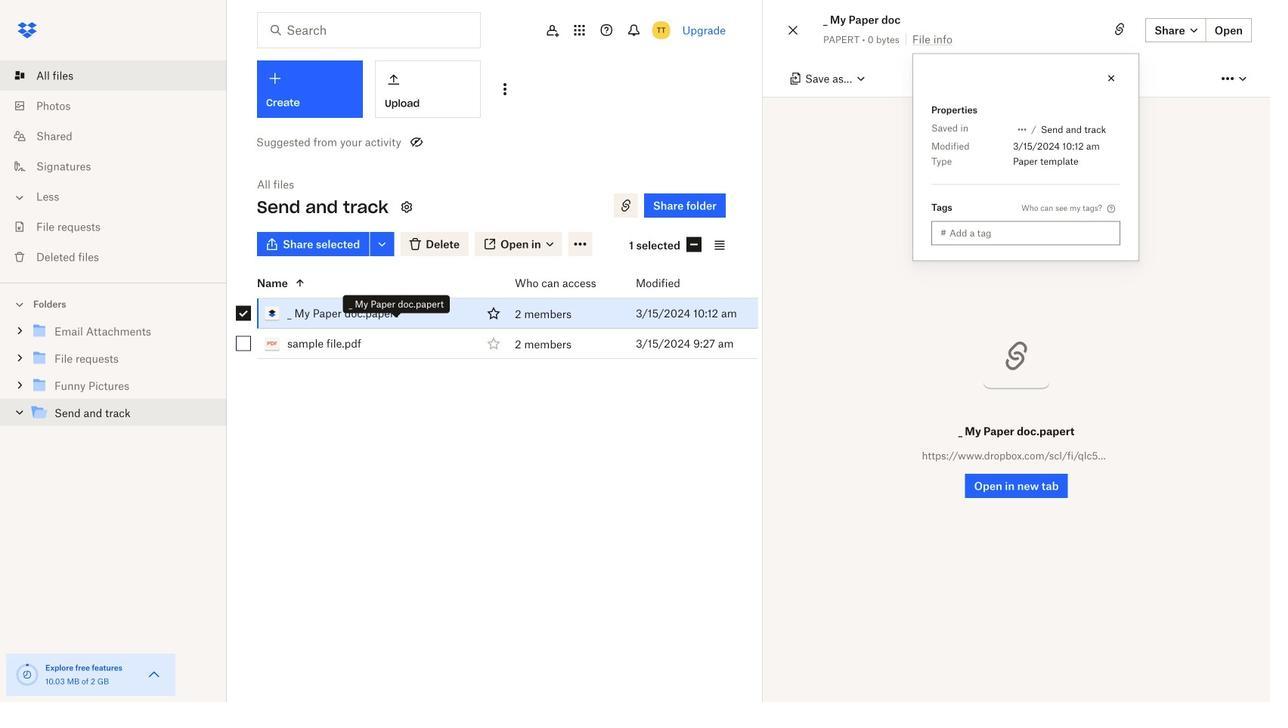 Task type: vqa. For each thing, say whether or not it's contained in the screenshot.
Who can see my tags? Icon
yes



Task type: locate. For each thing, give the bounding box(es) containing it.
group
[[0, 315, 227, 438]]

folder settings image
[[398, 198, 416, 216]]

Search in folder "Send and track" text field
[[287, 21, 449, 39]]

list
[[0, 51, 227, 283]]

1 horizontal spatial close image
[[1106, 72, 1118, 84]]

list item
[[0, 61, 227, 91]]

add to starred image down name _ my paper doc.papert, modified 3/15/2024 10:12 am, element
[[485, 335, 503, 353]]

table
[[224, 269, 759, 359]]

2 add to starred image from the top
[[485, 335, 503, 353]]

1 add to starred image from the top
[[485, 305, 503, 323]]

less image
[[12, 190, 27, 205]]

0 horizontal spatial close image
[[785, 21, 803, 39]]

add to starred image inside name _ my paper doc.papert, modified 3/15/2024 10:12 am, element
[[485, 305, 503, 323]]

add to starred image up name sample file.pdf, modified 3/15/2024 9:27 am, element
[[485, 305, 503, 323]]

close image
[[785, 21, 803, 39], [1106, 72, 1118, 84]]

name _ my paper doc.papert, modified 3/15/2024 10:12 am, element
[[224, 299, 759, 329]]

who can see my tags? image
[[1106, 203, 1118, 215]]

add to starred image
[[485, 305, 503, 323], [485, 335, 503, 353]]

dropbox image
[[12, 15, 42, 45]]

add to starred image inside name sample file.pdf, modified 3/15/2024 9:27 am, element
[[485, 335, 503, 353]]

1 vertical spatial add to starred image
[[485, 335, 503, 353]]

0 vertical spatial add to starred image
[[485, 305, 503, 323]]

0 vertical spatial close image
[[785, 21, 803, 39]]



Task type: describe. For each thing, give the bounding box(es) containing it.
add to starred image for name _ my paper doc.papert, modified 3/15/2024 10:12 am, element
[[485, 305, 503, 323]]

quota usage image
[[15, 663, 39, 688]]

more image
[[1220, 70, 1238, 88]]

name sample file.pdf, modified 3/15/2024 9:27 am, element
[[224, 329, 759, 359]]

add to starred image for name sample file.pdf, modified 3/15/2024 9:27 am, element
[[485, 335, 503, 353]]

copy link image
[[1112, 20, 1130, 38]]

quota usage progress bar
[[15, 663, 39, 688]]

1 vertical spatial close image
[[1106, 72, 1118, 84]]



